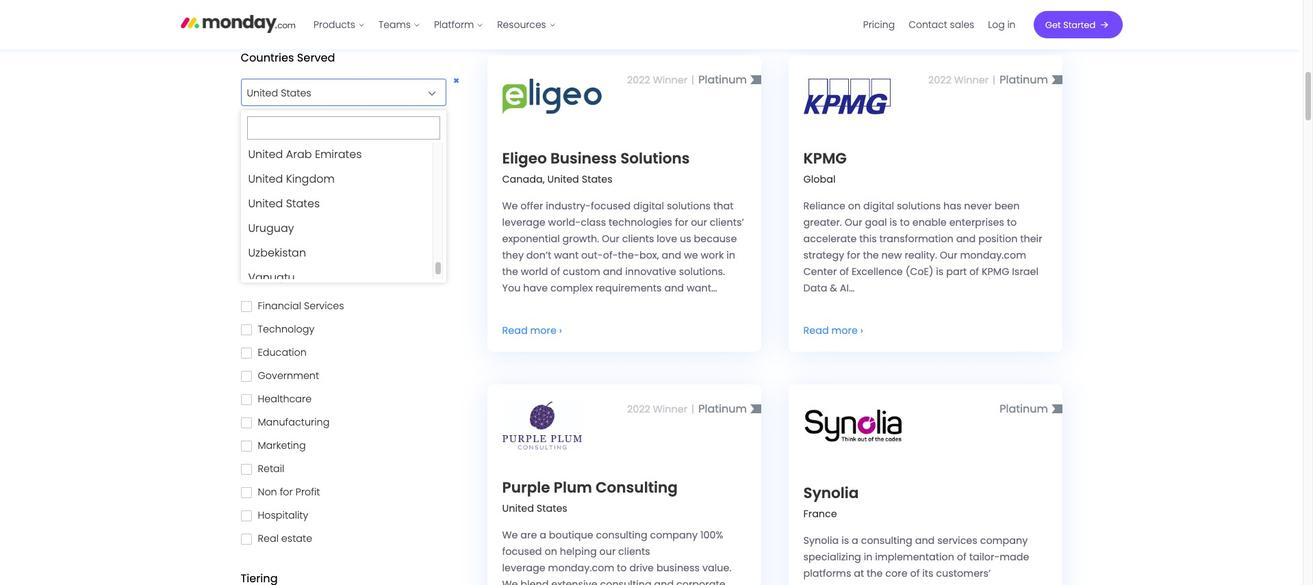Task type: locate. For each thing, give the bounding box(es) containing it.
and
[[957, 232, 976, 246], [662, 249, 682, 262], [603, 265, 623, 279], [665, 281, 684, 295], [915, 534, 935, 548], [654, 578, 674, 586]]

0 horizontal spatial to
[[900, 216, 910, 229]]

the inside synolia is a consulting and services company specializing in implementation of tailor-made platforms at the core of its customers' operations. synolia established close relations
[[867, 567, 883, 581]]

is
[[890, 216, 898, 229], [936, 265, 944, 279], [842, 534, 849, 548]]

pricing link
[[857, 14, 902, 36]]

1 read from the left
[[502, 324, 528, 338]]

2022 winner |
[[627, 73, 695, 87], [929, 73, 996, 87], [627, 403, 695, 416]]

a inside synolia is a consulting and services company specializing in implementation of tailor-made platforms at the core of its customers' operations. synolia established close relations
[[852, 534, 859, 548]]

› down "complex"
[[559, 324, 562, 338]]

0 vertical spatial synolia
[[804, 483, 859, 504]]

pricing
[[864, 18, 895, 31]]

is right 'goal'
[[890, 216, 898, 229]]

on up "leverage monday.com to"
[[545, 545, 557, 559]]

kpmg
[[804, 148, 847, 169], [982, 265, 1010, 279]]

1 vertical spatial in
[[727, 249, 736, 262]]

the down this
[[863, 249, 879, 262]]

1 horizontal spatial ›
[[861, 324, 863, 338]]

synolia
[[804, 483, 859, 504], [804, 534, 839, 548], [862, 584, 897, 586]]

› for global
[[861, 324, 863, 338]]

are
[[521, 529, 537, 542]]

clients
[[622, 232, 654, 246], [619, 545, 651, 559]]

united kingdom option
[[244, 167, 433, 192]]

solutions up enable
[[897, 199, 941, 213]]

read down you
[[502, 324, 528, 338]]

contact sales link
[[902, 14, 982, 36]]

emirates
[[315, 147, 362, 162]]

| for kpmg
[[993, 73, 996, 87]]

world-
[[548, 216, 581, 229]]

0 horizontal spatial solutions
[[258, 11, 302, 25]]

for
[[675, 216, 689, 229], [847, 249, 861, 262], [280, 485, 293, 499]]

1 horizontal spatial more
[[832, 324, 858, 338]]

company up made
[[981, 534, 1028, 548]]

& left ai…
[[830, 281, 838, 295]]

2022 for eligeo business solutions
[[627, 73, 651, 87]]

for down this
[[847, 249, 861, 262]]

0 vertical spatial we
[[502, 199, 518, 213]]

2 › from the left
[[861, 324, 863, 338]]

2 vertical spatial the
[[867, 567, 883, 581]]

we left are
[[502, 529, 518, 542]]

solutions up 'technologies'
[[621, 148, 690, 169]]

clients down 'technologies'
[[622, 232, 654, 246]]

part
[[947, 265, 967, 279]]

list
[[307, 0, 563, 49]]

&
[[313, 159, 320, 173], [830, 281, 838, 295]]

our
[[691, 216, 707, 229], [600, 545, 616, 559]]

a inside we are a boutique consulting company 100% focused on helping our clients leverage monday.com to drive business value. we blend extensive consulting and corpor
[[540, 529, 547, 542]]

0 horizontal spatial company
[[650, 529, 698, 542]]

1 vertical spatial our
[[600, 545, 616, 559]]

and up implementation
[[915, 534, 935, 548]]

marketing
[[258, 439, 306, 452]]

0 horizontal spatial in
[[727, 249, 736, 262]]

of down want
[[551, 265, 560, 279]]

1 vertical spatial development
[[280, 229, 346, 243]]

united down purple in the left of the page
[[502, 502, 534, 516]]

0 horizontal spatial ›
[[559, 324, 562, 338]]

consulting up implementation
[[861, 534, 913, 548]]

2 read from the left
[[804, 324, 829, 338]]

is up specializing
[[842, 534, 849, 548]]

a right are
[[540, 529, 547, 542]]

complex
[[551, 281, 593, 295]]

2 read more › from the left
[[804, 324, 863, 338]]

to up transformation
[[900, 216, 910, 229]]

1 › from the left
[[559, 324, 562, 338]]

our
[[845, 216, 863, 229], [602, 232, 620, 246], [940, 249, 958, 262]]

states down countries served
[[281, 86, 311, 100]]

1 horizontal spatial company
[[981, 534, 1028, 548]]

consulting
[[596, 529, 648, 542], [861, 534, 913, 548], [600, 578, 652, 586]]

uruguay option
[[244, 216, 433, 241]]

implementation
[[875, 551, 955, 564]]

2 horizontal spatial is
[[936, 265, 944, 279]]

development for custom development
[[299, 206, 365, 220]]

synolia up france
[[804, 483, 859, 504]]

consulting up 'training'
[[258, 159, 310, 173]]

this
[[860, 232, 877, 246]]

we left blend
[[502, 578, 518, 586]]

our up us
[[691, 216, 707, 229]]

0 vertical spatial solutions
[[258, 11, 302, 25]]

2 horizontal spatial in
[[1008, 18, 1016, 31]]

1 horizontal spatial for
[[675, 216, 689, 229]]

united states option
[[244, 192, 433, 216]]

development down programs
[[299, 206, 365, 220]]

the inside "we offer industry-focused digital solutions that leverage world-class technologies for our clients' exponential growth. our clients love us because they don't want out-of-the-box, and we work in the world of custom and innovative solutions. you have complex requirements and want…"
[[502, 265, 518, 279]]

that
[[714, 199, 734, 213]]

company
[[650, 529, 698, 542], [981, 534, 1028, 548]]

0 horizontal spatial for
[[280, 485, 293, 499]]

2 vertical spatial we
[[502, 578, 518, 586]]

0 vertical spatial focused
[[591, 199, 631, 213]]

0 vertical spatial our
[[845, 216, 863, 229]]

estate
[[281, 532, 312, 546]]

united inside option
[[248, 147, 283, 162]]

offered
[[284, 129, 324, 145]]

united arab emirates
[[248, 147, 362, 162]]

on right reliance
[[848, 199, 861, 213]]

1 horizontal spatial is
[[890, 216, 898, 229]]

consulting
[[258, 159, 310, 173], [596, 477, 678, 499]]

1 horizontal spatial digital
[[864, 199, 895, 213]]

digital up 'goal'
[[864, 199, 895, 213]]

close
[[960, 584, 986, 586]]

1 read more › from the left
[[502, 324, 562, 338]]

for inside "we offer industry-focused digital solutions that leverage world-class technologies for our clients' exponential growth. our clients love us because they don't want out-of-the-box, and we work in the world of custom and innovative solutions. you have complex requirements and want…"
[[675, 216, 689, 229]]

development for app development
[[280, 229, 346, 243]]

on inside reliance on digital solutions has never been greater. our goal is to enable enterprises to accelerate this transformation and position their strategy for the new reality. our monday.com center of excellence (coe) is part of kpmg israel data & ai…
[[848, 199, 861, 213]]

clients up drive
[[619, 545, 651, 559]]

0 horizontal spatial a
[[540, 529, 547, 542]]

focused down are
[[502, 545, 542, 559]]

1 vertical spatial kpmg
[[982, 265, 1010, 279]]

0 vertical spatial our
[[691, 216, 707, 229]]

their
[[1021, 232, 1043, 246]]

united down service
[[248, 147, 283, 162]]

1 vertical spatial solutions
[[621, 148, 690, 169]]

we for eligeo
[[502, 199, 518, 213]]

focused up class
[[591, 199, 631, 213]]

app development
[[258, 229, 346, 243]]

want…
[[687, 281, 717, 295]]

read more › for business
[[502, 324, 562, 338]]

our inside we are a boutique consulting company 100% focused on helping our clients leverage monday.com to drive business value. we blend extensive consulting and corpor
[[600, 545, 616, 559]]

real estate
[[258, 532, 312, 546]]

|
[[692, 73, 695, 87], [993, 73, 996, 87], [692, 403, 695, 416]]

read more › down ai…
[[804, 324, 863, 338]]

2 vertical spatial is
[[842, 534, 849, 548]]

our up of-
[[602, 232, 620, 246]]

united up the uruguay
[[248, 196, 283, 212]]

0 vertical spatial on
[[848, 199, 861, 213]]

1 horizontal spatial solutions
[[897, 199, 941, 213]]

2 digital from the left
[[864, 199, 895, 213]]

winner for purple plum consulting
[[653, 403, 688, 416]]

0 vertical spatial clients
[[622, 232, 654, 246]]

united down countries at the top left
[[247, 86, 278, 100]]

1 we from the top
[[502, 199, 518, 213]]

1 horizontal spatial on
[[848, 199, 861, 213]]

0 horizontal spatial on
[[545, 545, 557, 559]]

in inside "we offer industry-focused digital solutions that leverage world-class technologies for our clients' exponential growth. our clients love us because they don't want out-of-the-box, and we work in the world of custom and innovative solutions. you have complex requirements and want…"
[[727, 249, 736, 262]]

of left its
[[910, 567, 920, 581]]

don't
[[527, 249, 552, 262]]

read for global
[[804, 324, 829, 338]]

more for business
[[530, 324, 557, 338]]

of inside "we offer industry-focused digital solutions that leverage world-class technologies for our clients' exponential growth. our clients love us because they don't want out-of-the-box, and we work in the world of custom and innovative solutions. you have complex requirements and want…"
[[551, 265, 560, 279]]

served
[[297, 50, 335, 66]]

& right arab
[[313, 159, 320, 173]]

focused inside "we offer industry-focused digital solutions that leverage world-class technologies for our clients' exponential growth. our clients love us because they don't want out-of-the-box, and we work in the world of custom and innovative solutions. you have complex requirements and want…"
[[591, 199, 631, 213]]

israel
[[1012, 265, 1039, 279]]

solutions
[[667, 199, 711, 213], [897, 199, 941, 213]]

0 vertical spatial the
[[863, 249, 879, 262]]

1 vertical spatial for
[[847, 249, 861, 262]]

1 vertical spatial focused
[[502, 545, 542, 559]]

a for france
[[852, 534, 859, 548]]

1 vertical spatial on
[[545, 545, 557, 559]]

›
[[559, 324, 562, 338], [861, 324, 863, 338]]

canada,
[[502, 173, 545, 186]]

1 more from the left
[[530, 324, 557, 338]]

0 horizontal spatial our
[[602, 232, 620, 246]]

non for profit
[[258, 485, 320, 499]]

states down the plum
[[537, 502, 568, 516]]

out-
[[582, 249, 603, 262]]

and down business
[[654, 578, 674, 586]]

monday.com logo image
[[180, 9, 296, 38]]

leverage
[[502, 216, 546, 229]]

for up us
[[675, 216, 689, 229]]

enterprises
[[950, 216, 1005, 229]]

read more › down have
[[502, 324, 562, 338]]

info icon image
[[348, 12, 359, 23]]

1 horizontal spatial consulting
[[596, 477, 678, 499]]

0 vertical spatial for
[[675, 216, 689, 229]]

platforms
[[804, 567, 852, 581]]

list box
[[244, 142, 443, 290]]

2 we from the top
[[502, 529, 518, 542]]

solutions up countries served
[[258, 11, 302, 25]]

read down the data
[[804, 324, 829, 338]]

0 vertical spatial kpmg
[[804, 148, 847, 169]]

0 horizontal spatial consulting
[[258, 159, 310, 173]]

united inside the × united states
[[247, 86, 278, 100]]

0 vertical spatial in
[[1008, 18, 1016, 31]]

1 horizontal spatial &
[[830, 281, 838, 295]]

0 horizontal spatial kpmg
[[804, 148, 847, 169]]

more down have
[[530, 324, 557, 338]]

data
[[804, 281, 828, 295]]

consulting right the plum
[[596, 477, 678, 499]]

united
[[247, 86, 278, 100], [248, 147, 283, 162], [248, 171, 283, 187], [548, 173, 579, 186], [248, 196, 283, 212], [502, 502, 534, 516]]

1 horizontal spatial our
[[845, 216, 863, 229]]

our right helping
[[600, 545, 616, 559]]

want
[[554, 249, 579, 262]]

and inside we are a boutique consulting company 100% focused on helping our clients leverage monday.com to drive business value. we blend extensive consulting and corpor
[[654, 578, 674, 586]]

2 vertical spatial for
[[280, 485, 293, 499]]

states down kingdom
[[286, 196, 320, 212]]

1 vertical spatial the
[[502, 265, 518, 279]]

digital inside reliance on digital solutions has never been greater. our goal is to enable enterprises to accelerate this transformation and position their strategy for the new reality. our monday.com center of excellence (coe) is part of kpmg israel data & ai…
[[864, 199, 895, 213]]

united up united states
[[248, 171, 283, 187]]

0 horizontal spatial our
[[600, 545, 616, 559]]

for inside reliance on digital solutions has never been greater. our goal is to enable enterprises to accelerate this transformation and position their strategy for the new reality. our monday.com center of excellence (coe) is part of kpmg israel data & ai…
[[847, 249, 861, 262]]

of-
[[603, 249, 618, 262]]

development down the custom development
[[280, 229, 346, 243]]

is inside synolia is a consulting and services company specializing in implementation of tailor-made platforms at the core of its customers' operations. synolia established close relations
[[842, 534, 849, 548]]

real
[[258, 532, 279, 546]]

0 horizontal spatial is
[[842, 534, 849, 548]]

plum
[[554, 477, 592, 499]]

0 horizontal spatial read more ›
[[502, 324, 562, 338]]

0 horizontal spatial digital
[[633, 199, 664, 213]]

› down excellence
[[861, 324, 863, 338]]

2 more from the left
[[832, 324, 858, 338]]

in right work
[[727, 249, 736, 262]]

in right log
[[1008, 18, 1016, 31]]

0 horizontal spatial solutions
[[667, 199, 711, 213]]

solutions inside "we offer industry-focused digital solutions that leverage world-class technologies for our clients' exponential growth. our clients love us because they don't want out-of-the-box, and we work in the world of custom and innovative solutions. you have complex requirements and want…"
[[667, 199, 711, 213]]

1 horizontal spatial read more ›
[[804, 324, 863, 338]]

we
[[684, 249, 698, 262]]

1 horizontal spatial solutions
[[621, 148, 690, 169]]

kpmg up global
[[804, 148, 847, 169]]

clients inside we are a boutique consulting company 100% focused on helping our clients leverage monday.com to drive business value. we blend extensive consulting and corpor
[[619, 545, 651, 559]]

1 horizontal spatial kpmg
[[982, 265, 1010, 279]]

non
[[258, 485, 277, 499]]

arab
[[286, 147, 312, 162]]

purple
[[502, 477, 550, 499]]

0 horizontal spatial focused
[[502, 545, 542, 559]]

1 vertical spatial synolia
[[804, 534, 839, 548]]

None field
[[241, 74, 462, 107]]

1 vertical spatial we
[[502, 529, 518, 542]]

list box containing united arab emirates
[[244, 142, 443, 290]]

services
[[938, 534, 978, 548]]

we up leverage
[[502, 199, 518, 213]]

more down ai…
[[832, 324, 858, 338]]

2022 for kpmg
[[929, 73, 952, 87]]

a up specializing
[[852, 534, 859, 548]]

list containing products
[[307, 0, 563, 49]]

0 horizontal spatial read
[[502, 324, 528, 338]]

united up industry-
[[548, 173, 579, 186]]

1 horizontal spatial in
[[864, 551, 873, 564]]

1 horizontal spatial focused
[[591, 199, 631, 213]]

0 vertical spatial &
[[313, 159, 320, 173]]

contact sales
[[909, 18, 975, 31]]

growth.
[[563, 232, 599, 246]]

our up this
[[845, 216, 863, 229]]

0 vertical spatial development
[[299, 206, 365, 220]]

2 horizontal spatial our
[[940, 249, 958, 262]]

solutions inside the eligeo business solutions canada, united states
[[621, 148, 690, 169]]

1 horizontal spatial our
[[691, 216, 707, 229]]

consulting & implementation
[[258, 159, 401, 173]]

and down enterprises
[[957, 232, 976, 246]]

excellence
[[852, 265, 903, 279]]

1 solutions from the left
[[667, 199, 711, 213]]

for right non
[[280, 485, 293, 499]]

company inside we are a boutique consulting company 100% focused on helping our clients leverage monday.com to drive business value. we blend extensive consulting and corpor
[[650, 529, 698, 542]]

1 vertical spatial our
[[602, 232, 620, 246]]

kpmg inside reliance on digital solutions has never been greater. our goal is to enable enterprises to accelerate this transformation and position their strategy for the new reality. our monday.com center of excellence (coe) is part of kpmg israel data & ai…
[[982, 265, 1010, 279]]

and left want… at the right of the page
[[665, 281, 684, 295]]

to down been
[[1007, 216, 1017, 229]]

2 solutions from the left
[[897, 199, 941, 213]]

2 horizontal spatial for
[[847, 249, 861, 262]]

of right part
[[970, 265, 979, 279]]

(coe)
[[906, 265, 934, 279]]

digital up 'technologies'
[[633, 199, 664, 213]]

leverage monday.com to
[[502, 562, 627, 575]]

is left part
[[936, 265, 944, 279]]

company up business
[[650, 529, 698, 542]]

2 vertical spatial in
[[864, 551, 873, 564]]

technology
[[258, 322, 315, 336]]

None search field
[[247, 116, 440, 140]]

focused inside we are a boutique consulting company 100% focused on helping our clients leverage monday.com to drive business value. we blend extensive consulting and corpor
[[502, 545, 542, 559]]

solutions up us
[[667, 199, 711, 213]]

1 vertical spatial clients
[[619, 545, 651, 559]]

synolia up specializing
[[804, 534, 839, 548]]

0 horizontal spatial more
[[530, 324, 557, 338]]

1 horizontal spatial read
[[804, 324, 829, 338]]

we inside "we offer industry-focused digital solutions that leverage world-class technologies for our clients' exponential growth. our clients love us because they don't want out-of-the-box, and we work in the world of custom and innovative solutions. you have complex requirements and want…"
[[502, 199, 518, 213]]

contact
[[909, 18, 948, 31]]

1 horizontal spatial a
[[852, 534, 859, 548]]

1 vertical spatial consulting
[[596, 477, 678, 499]]

to
[[900, 216, 910, 229], [1007, 216, 1017, 229]]

company inside synolia is a consulting and services company specializing in implementation of tailor-made platforms at the core of its customers' operations. synolia established close relations
[[981, 534, 1028, 548]]

more for global
[[832, 324, 858, 338]]

the right at
[[867, 567, 883, 581]]

the up you
[[502, 265, 518, 279]]

states
[[281, 86, 311, 100], [582, 173, 613, 186], [286, 196, 320, 212], [537, 502, 568, 516]]

in up at
[[864, 551, 873, 564]]

1 digital from the left
[[633, 199, 664, 213]]

kpmg down monday.com
[[982, 265, 1010, 279]]

countries
[[241, 50, 294, 66]]

synolia down core
[[862, 584, 897, 586]]

1 vertical spatial &
[[830, 281, 838, 295]]

ai…
[[840, 281, 855, 295]]

our up part
[[940, 249, 958, 262]]

the inside reliance on digital solutions has never been greater. our goal is to enable enterprises to accelerate this transformation and position their strategy for the new reality. our monday.com center of excellence (coe) is part of kpmg israel data & ai…
[[863, 249, 879, 262]]

None text field
[[241, 74, 462, 107]]

states down 'business'
[[582, 173, 613, 186]]

1 horizontal spatial to
[[1007, 216, 1017, 229]]

of
[[551, 265, 560, 279], [840, 265, 849, 279], [970, 265, 979, 279], [957, 551, 967, 564], [910, 567, 920, 581]]

partners
[[304, 11, 346, 25]]



Task type: describe. For each thing, give the bounding box(es) containing it.
sales
[[950, 18, 975, 31]]

winner for eligeo business solutions
[[653, 73, 688, 87]]

3 we from the top
[[502, 578, 518, 586]]

0 vertical spatial is
[[890, 216, 898, 229]]

services
[[304, 299, 344, 313]]

programs
[[300, 183, 348, 196]]

products link
[[307, 14, 372, 36]]

and inside reliance on digital solutions has never been greater. our goal is to enable enterprises to accelerate this transformation and position their strategy for the new reality. our monday.com center of excellence (coe) is part of kpmg israel data & ai…
[[957, 232, 976, 246]]

united kingdom
[[248, 171, 335, 187]]

states inside the eligeo business solutions canada, united states
[[582, 173, 613, 186]]

2 vertical spatial our
[[940, 249, 958, 262]]

states inside option
[[286, 196, 320, 212]]

platform link
[[427, 14, 491, 36]]

×
[[453, 74, 460, 88]]

solutions inside reliance on digital solutions has never been greater. our goal is to enable enterprises to accelerate this transformation and position their strategy for the new reality. our monday.com center of excellence (coe) is part of kpmg israel data & ai…
[[897, 199, 941, 213]]

2022 winner | for eligeo business solutions
[[627, 73, 695, 87]]

get
[[1046, 18, 1061, 31]]

log in
[[988, 18, 1016, 31]]

position
[[979, 232, 1018, 246]]

platinum for purple plum consulting
[[699, 401, 747, 417]]

united inside "purple plum consulting united states"
[[502, 502, 534, 516]]

log in link
[[982, 14, 1023, 36]]

log
[[988, 18, 1005, 31]]

the-
[[618, 249, 640, 262]]

reliance
[[804, 199, 846, 213]]

none field containing × united states
[[241, 74, 462, 107]]

business
[[657, 562, 700, 575]]

platinum for eligeo business solutions
[[699, 72, 747, 88]]

2 to from the left
[[1007, 216, 1017, 229]]

2 vertical spatial synolia
[[862, 584, 897, 586]]

0 horizontal spatial &
[[313, 159, 320, 173]]

solutions.
[[679, 265, 725, 279]]

service offered
[[241, 129, 324, 145]]

tailor-
[[970, 551, 1000, 564]]

custom
[[258, 206, 297, 220]]

uzbekistan
[[248, 245, 306, 261]]

none text field containing × united states
[[241, 74, 462, 107]]

› for business
[[559, 324, 562, 338]]

resources
[[497, 18, 546, 31]]

| for eligeo business solutions
[[692, 73, 695, 87]]

get started
[[1046, 18, 1096, 31]]

states inside the × united states
[[281, 86, 311, 100]]

uruguay
[[248, 221, 294, 236]]

read more › for global
[[804, 324, 863, 338]]

vanuatu
[[248, 270, 295, 286]]

started
[[1064, 18, 1096, 31]]

digital inside "we offer industry-focused digital solutions that leverage world-class technologies for our clients' exponential growth. our clients love us because they don't want out-of-the-box, and we work in the world of custom and innovative solutions. you have complex requirements and want…"
[[633, 199, 664, 213]]

resources link
[[491, 14, 563, 36]]

2022 winner | for purple plum consulting
[[627, 403, 695, 416]]

2022 winner | for kpmg
[[929, 73, 996, 87]]

teams
[[379, 18, 411, 31]]

winner for kpmg
[[955, 73, 989, 87]]

× united states
[[247, 74, 460, 100]]

eligeo
[[502, 148, 547, 169]]

kpmg global
[[804, 148, 847, 186]]

you
[[502, 281, 521, 295]]

a for plum
[[540, 529, 547, 542]]

purple plum consulting united states
[[502, 477, 678, 516]]

reliance on digital solutions has never been greater. our goal is to enable enterprises to accelerate this transformation and position their strategy for the new reality. our monday.com center of excellence (coe) is part of kpmg israel data & ai…
[[804, 199, 1043, 295]]

established
[[900, 584, 957, 586]]

platform
[[434, 18, 474, 31]]

and down love
[[662, 249, 682, 262]]

love
[[657, 232, 677, 246]]

products
[[314, 18, 355, 31]]

innovative
[[625, 265, 677, 279]]

and down of-
[[603, 265, 623, 279]]

new
[[882, 249, 902, 262]]

core
[[886, 567, 908, 581]]

1 vertical spatial is
[[936, 265, 944, 279]]

france
[[804, 507, 837, 521]]

1 to from the left
[[900, 216, 910, 229]]

class
[[581, 216, 606, 229]]

enable
[[913, 216, 947, 229]]

synolia for synolia is a consulting and services company specializing in implementation of tailor-made platforms at the core of its customers' operations. synolia established close relations
[[804, 534, 839, 548]]

drive
[[630, 562, 654, 575]]

business
[[551, 148, 617, 169]]

vanuatu option
[[244, 266, 433, 290]]

of up customers'
[[957, 551, 967, 564]]

government
[[258, 369, 319, 383]]

synolia france
[[804, 483, 859, 521]]

exponential
[[502, 232, 560, 246]]

education
[[258, 346, 307, 359]]

consulting up drive
[[596, 529, 648, 542]]

at
[[854, 567, 864, 581]]

read for business
[[502, 324, 528, 338]]

in inside synolia is a consulting and services company specializing in implementation of tailor-made platforms at the core of its customers' operations. synolia established close relations
[[864, 551, 873, 564]]

synolia is a consulting and services company specializing in implementation of tailor-made platforms at the core of its customers' operations. synolia established close relations
[[804, 534, 1046, 586]]

clients inside "we offer industry-focused digital solutions that leverage world-class technologies for our clients' exponential growth. our clients love us because they don't want out-of-the-box, and we work in the world of custom and innovative solutions. you have complex requirements and want…"
[[622, 232, 654, 246]]

training programs
[[258, 183, 348, 196]]

financial
[[258, 299, 301, 313]]

manufacturing
[[258, 415, 330, 429]]

we for purple
[[502, 529, 518, 542]]

| for purple plum consulting
[[692, 403, 695, 416]]

work
[[701, 249, 724, 262]]

platinum for kpmg
[[1000, 72, 1049, 88]]

operations.
[[804, 584, 859, 586]]

states inside "purple plum consulting united states"
[[537, 502, 568, 516]]

united states
[[248, 196, 320, 212]]

offer
[[521, 199, 543, 213]]

industry-
[[546, 199, 591, 213]]

center
[[804, 265, 837, 279]]

& inside reliance on digital solutions has never been greater. our goal is to enable enterprises to accelerate this transformation and position their strategy for the new reality. our monday.com center of excellence (coe) is part of kpmg israel data & ai…
[[830, 281, 838, 295]]

our inside "we offer industry-focused digital solutions that leverage world-class technologies for our clients' exponential growth. our clients love us because they don't want out-of-the-box, and we work in the world of custom and innovative solutions. you have complex requirements and want…"
[[602, 232, 620, 246]]

2022 for purple plum consulting
[[627, 403, 651, 416]]

global
[[804, 173, 836, 186]]

united inside the eligeo business solutions canada, united states
[[548, 173, 579, 186]]

made
[[1000, 551, 1030, 564]]

consulting down drive
[[600, 578, 652, 586]]

our inside "we offer industry-focused digital solutions that leverage world-class technologies for our clients' exponential growth. our clients love us because they don't want out-of-the-box, and we work in the world of custom and innovative solutions. you have complex requirements and want…"
[[691, 216, 707, 229]]

requirements
[[596, 281, 662, 295]]

we are a boutique consulting company 100% focused on helping our clients leverage monday.com to drive business value. we blend extensive consulting and corpor
[[502, 529, 732, 586]]

industry
[[241, 268, 285, 284]]

0 vertical spatial consulting
[[258, 159, 310, 173]]

because
[[694, 232, 737, 246]]

synolia for synolia france
[[804, 483, 859, 504]]

customers'
[[936, 567, 991, 581]]

monday.com
[[961, 249, 1027, 262]]

training
[[258, 183, 297, 196]]

main element
[[307, 0, 1123, 49]]

uzbekistan option
[[244, 241, 433, 266]]

hospitality
[[258, 509, 308, 522]]

united arab emirates option
[[244, 142, 433, 167]]

retail
[[258, 462, 284, 476]]

kingdom
[[286, 171, 335, 187]]

consulting inside "purple plum consulting united states"
[[596, 477, 678, 499]]

implementation
[[323, 159, 401, 173]]

100%
[[701, 529, 724, 542]]

of up ai…
[[840, 265, 849, 279]]

consulting inside synolia is a consulting and services company specializing in implementation of tailor-made platforms at the core of its customers' operations. synolia established close relations
[[861, 534, 913, 548]]

on inside we are a boutique consulting company 100% focused on helping our clients leverage monday.com to drive business value. we blend extensive consulting and corpor
[[545, 545, 557, 559]]

transformation
[[880, 232, 954, 246]]

blend
[[521, 578, 549, 586]]

boutique
[[549, 529, 594, 542]]

has
[[944, 199, 962, 213]]

and inside synolia is a consulting and services company specializing in implementation of tailor-made platforms at the core of its customers' operations. synolia established close relations
[[915, 534, 935, 548]]

box,
[[640, 249, 659, 262]]



Task type: vqa. For each thing, say whether or not it's contained in the screenshot.
'KPMG' to the top
yes



